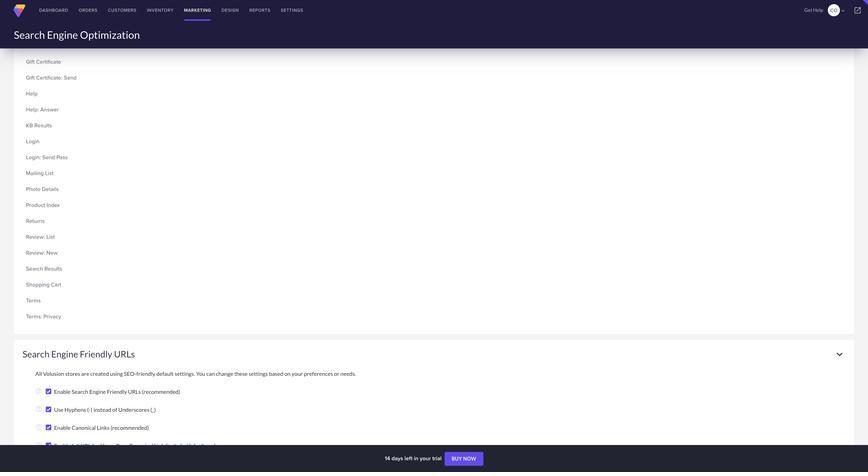 Task type: describe. For each thing, give the bounding box(es) containing it.
1 horizontal spatial send
[[64, 74, 77, 82]]

help_outline for enable full url for home page canonical link (include /default.asp)
[[35, 442, 42, 449]]

0 horizontal spatial of
[[39, 26, 43, 34]]

seo-
[[124, 371, 136, 377]]

design
[[222, 7, 239, 14]]

tags
[[155, 20, 166, 26]]

product index link
[[26, 200, 100, 211]]

dashboard link
[[34, 0, 73, 21]]

left
[[405, 455, 413, 463]]

category
[[26, 10, 49, 18]]

returns
[[26, 217, 45, 225]]

friendly
[[136, 371, 155, 377]]

category index link
[[26, 8, 100, 20]]

returns link
[[26, 216, 100, 227]]

a
[[41, 42, 44, 50]]

trial
[[432, 455, 442, 463]]

photo
[[26, 185, 40, 193]]

1 vertical spatial friendly
[[107, 389, 127, 395]]

1 vertical spatial send
[[42, 154, 55, 162]]

buy
[[452, 457, 462, 462]]

override
[[167, 20, 189, 26]]

home
[[100, 443, 115, 450]]

terms: privacy link
[[26, 311, 100, 323]]

help inside help link
[[26, 90, 38, 98]]

help_outline inside meta tags override help_outline
[[191, 19, 198, 26]]

review: new
[[26, 249, 58, 257]]

0 vertical spatial canonical
[[72, 425, 96, 432]]

the
[[45, 26, 53, 34]]

review: list link
[[26, 232, 100, 243]]

get
[[804, 7, 812, 13]]

login link
[[26, 136, 100, 148]]

shopping cart
[[26, 281, 61, 289]]

kb results link
[[26, 120, 100, 132]]

list for mailing list
[[45, 169, 54, 177]]

login: send pass
[[26, 154, 68, 162]]

help_outline for enable canonical links (recommended)
[[35, 424, 42, 431]]

change
[[216, 371, 233, 377]]

co
[[830, 7, 838, 13]]

these
[[234, 371, 248, 377]]

are
[[81, 371, 89, 377]]

enable for enable search engine friendly urls (recommended)
[[54, 389, 71, 395]]

help: answer
[[26, 106, 59, 114]]

default
[[156, 371, 174, 377]]

deal of the day link
[[26, 24, 100, 36]]

mailing list
[[26, 169, 54, 177]]

email a friend
[[26, 42, 61, 50]]

search engine friendly urls
[[23, 349, 135, 360]]

1 horizontal spatial your
[[420, 455, 431, 463]]

1 vertical spatial urls
[[128, 389, 141, 395]]

enable full url for home page canonical link (include /default.asp)
[[54, 443, 216, 450]]

help_outline for use hyphens (-) instead of underscores (_)
[[35, 406, 42, 413]]

kb results
[[26, 122, 52, 130]]

can
[[206, 371, 215, 377]]

inventory
[[147, 7, 174, 14]]

enable for enable full url for home page canonical link (include /default.asp)
[[54, 443, 71, 450]]

help: answer link
[[26, 104, 100, 116]]

engine for optimization
[[47, 28, 78, 41]]

category index
[[26, 10, 63, 18]]

terms
[[26, 297, 41, 305]]

buy now link
[[445, 453, 483, 467]]

search results
[[26, 265, 62, 273]]

search for search engine friendly urls
[[23, 349, 49, 360]]

review: for review: list
[[26, 233, 45, 241]]

expand_more
[[834, 349, 846, 361]]

day
[[54, 26, 64, 34]]

(-
[[87, 407, 91, 413]]

use
[[54, 407, 63, 413]]

deal
[[26, 26, 37, 34]]


[[840, 8, 846, 14]]

email
[[26, 42, 39, 50]]

product
[[26, 201, 45, 209]]

shopping cart link
[[26, 279, 100, 291]]

help:
[[26, 106, 39, 114]]

co 
[[830, 7, 846, 14]]

underscores
[[118, 407, 149, 413]]

index for category index
[[50, 10, 63, 18]]

using
[[110, 371, 123, 377]]

on
[[284, 371, 291, 377]]

gift certificate: send
[[26, 74, 77, 82]]

now
[[463, 457, 476, 462]]

gift certificate
[[26, 58, 61, 66]]

terms: privacy
[[26, 313, 61, 321]]

review: new link
[[26, 247, 100, 259]]

list for review: list
[[46, 233, 55, 241]]

preferences
[[304, 371, 333, 377]]

help_outline for enable search engine friendly urls (recommended)
[[35, 388, 42, 395]]

login
[[26, 138, 40, 146]]

engine for friendly
[[51, 349, 78, 360]]

product index
[[26, 201, 60, 209]]

14
[[385, 455, 390, 463]]

enable for enable canonical links (recommended)
[[54, 425, 71, 432]]

kb
[[26, 122, 33, 130]]

0 vertical spatial your
[[292, 371, 303, 377]]

mailing
[[26, 169, 44, 177]]

created
[[90, 371, 109, 377]]



Task type: vqa. For each thing, say whether or not it's contained in the screenshot.
'display' in the for details on the display choices.
no



Task type: locate. For each thing, give the bounding box(es) containing it.
1 vertical spatial index
[[47, 201, 60, 209]]

stores
[[65, 371, 80, 377]]

help
[[813, 7, 823, 13], [26, 90, 38, 98]]

0 horizontal spatial help
[[26, 90, 38, 98]]

0 horizontal spatial send
[[42, 154, 55, 162]]

0 vertical spatial enable
[[54, 389, 71, 395]]

1 vertical spatial results
[[44, 265, 62, 273]]

results for search results
[[44, 265, 62, 273]]

1 vertical spatial review:
[[26, 249, 45, 257]]

(recommended) down underscores
[[111, 425, 149, 432]]

new
[[46, 249, 58, 257]]

friend
[[45, 42, 61, 50]]

shopping
[[26, 281, 50, 289]]

help_outline
[[191, 19, 198, 26], [35, 388, 42, 395], [35, 406, 42, 413], [35, 424, 42, 431], [35, 442, 42, 449]]

urls
[[114, 349, 135, 360], [128, 389, 141, 395]]

review: list
[[26, 233, 55, 241]]

list up new
[[46, 233, 55, 241]]

0 horizontal spatial canonical
[[72, 425, 96, 432]]

friendly
[[80, 349, 112, 360], [107, 389, 127, 395]]

1 vertical spatial of
[[112, 407, 117, 413]]

enable up 'use'
[[54, 389, 71, 395]]

index for product index
[[47, 201, 60, 209]]

of left the the
[[39, 26, 43, 34]]

send left pass
[[42, 154, 55, 162]]

days
[[392, 455, 403, 463]]

results right kb at the left of page
[[34, 122, 52, 130]]

terms link
[[26, 295, 100, 307]]

terms:
[[26, 313, 42, 321]]

2 vertical spatial engine
[[89, 389, 106, 395]]

(recommended) down default
[[142, 389, 180, 395]]

settings
[[281, 7, 303, 14]]

gift
[[26, 58, 35, 66], [26, 74, 35, 82]]

)
[[91, 407, 92, 413]]

reports
[[249, 7, 270, 14]]

(_)
[[150, 407, 156, 413]]

1 vertical spatial help
[[26, 90, 38, 98]]

results for kb results
[[34, 122, 52, 130]]

search up all
[[23, 349, 49, 360]]

in
[[414, 455, 418, 463]]

gift for gift certificate: send
[[26, 74, 35, 82]]

/default.asp)
[[186, 443, 216, 450]]

page
[[116, 443, 128, 450]]

review: left new
[[26, 249, 45, 257]]

volusion
[[43, 371, 64, 377]]

0 vertical spatial review:
[[26, 233, 45, 241]]

canonical
[[72, 425, 96, 432], [129, 443, 153, 450]]

0 vertical spatial list
[[45, 169, 54, 177]]

review: inside 'link'
[[26, 249, 45, 257]]

0 vertical spatial friendly
[[80, 349, 112, 360]]

0 vertical spatial help
[[813, 7, 823, 13]]

of
[[39, 26, 43, 34], [112, 407, 117, 413]]

2 enable from the top
[[54, 425, 71, 432]]

marketing
[[184, 7, 211, 14]]

help up help:
[[26, 90, 38, 98]]

optimization
[[80, 28, 140, 41]]

0 vertical spatial of
[[39, 26, 43, 34]]

certificate
[[36, 58, 61, 66]]

1 horizontal spatial of
[[112, 407, 117, 413]]

index up day on the left
[[50, 10, 63, 18]]

0 vertical spatial urls
[[114, 349, 135, 360]]

search for search engine optimization
[[14, 28, 45, 41]]

send down gift certificate link
[[64, 74, 77, 82]]

list
[[45, 169, 54, 177], [46, 233, 55, 241]]

1 review: from the top
[[26, 233, 45, 241]]

index down details
[[47, 201, 60, 209]]

2 review: from the top
[[26, 249, 45, 257]]

enable down 'use'
[[54, 425, 71, 432]]

search up the email in the left of the page
[[14, 28, 45, 41]]

(include
[[166, 443, 185, 450]]

customers
[[108, 7, 137, 14]]

14 days left in your trial
[[385, 455, 443, 463]]

you
[[196, 371, 205, 377]]

1 vertical spatial canonical
[[129, 443, 153, 450]]

buy now
[[452, 457, 476, 462]]

search engine optimization
[[14, 28, 140, 41]]

friendly down using
[[107, 389, 127, 395]]

1 vertical spatial engine
[[51, 349, 78, 360]]

search up hyphens
[[72, 389, 88, 395]]

1 vertical spatial gift
[[26, 74, 35, 82]]

needs.
[[340, 371, 356, 377]]

results inside search results link
[[44, 265, 62, 273]]

friendly up created
[[80, 349, 112, 360]]

1 vertical spatial enable
[[54, 425, 71, 432]]

details
[[42, 185, 59, 193]]

photo details link
[[26, 184, 100, 195]]

1 vertical spatial list
[[46, 233, 55, 241]]

cart
[[51, 281, 61, 289]]

of right instead
[[112, 407, 117, 413]]

gift down the email in the left of the page
[[26, 58, 35, 66]]

your right "on"
[[292, 371, 303, 377]]

urls up seo-
[[114, 349, 135, 360]]

mailing list link
[[26, 168, 100, 180]]

results down new
[[44, 265, 62, 273]]

gift for gift certificate
[[26, 58, 35, 66]]

results inside kb results link
[[34, 122, 52, 130]]


[[854, 6, 862, 15]]

urls up underscores
[[128, 389, 141, 395]]

2 vertical spatial enable
[[54, 443, 71, 450]]

canonical up url
[[72, 425, 96, 432]]

gift certificate: send link
[[26, 72, 100, 84]]

0 vertical spatial index
[[50, 10, 63, 18]]

index
[[50, 10, 63, 18], [47, 201, 60, 209]]

links
[[97, 425, 110, 432]]

enable search engine friendly urls (recommended)
[[54, 389, 180, 395]]

photo details
[[26, 185, 59, 193]]

full
[[72, 443, 79, 450]]

send
[[64, 74, 77, 82], [42, 154, 55, 162]]

search for search results
[[26, 265, 43, 273]]

or
[[334, 371, 339, 377]]

enable left full
[[54, 443, 71, 450]]

enable
[[54, 389, 71, 395], [54, 425, 71, 432], [54, 443, 71, 450]]

results
[[34, 122, 52, 130], [44, 265, 62, 273]]

your
[[292, 371, 303, 377], [420, 455, 431, 463]]

1 horizontal spatial canonical
[[129, 443, 153, 450]]

enable canonical links (recommended)
[[54, 425, 149, 432]]

1 vertical spatial your
[[420, 455, 431, 463]]

instead
[[93, 407, 111, 413]]

1 horizontal spatial help
[[813, 7, 823, 13]]

gift certificate link
[[26, 56, 100, 68]]

all
[[35, 371, 42, 377]]

0 vertical spatial send
[[64, 74, 77, 82]]

meta tags override help_outline
[[141, 19, 198, 26]]

settings
[[249, 371, 268, 377]]

your right in
[[420, 455, 431, 463]]

0 horizontal spatial your
[[292, 371, 303, 377]]

canonical left 'link'
[[129, 443, 153, 450]]

1 vertical spatial (recommended)
[[111, 425, 149, 432]]

help right get
[[813, 7, 823, 13]]

1 enable from the top
[[54, 389, 71, 395]]

0 vertical spatial results
[[34, 122, 52, 130]]

use hyphens (-) instead of underscores (_)
[[54, 407, 156, 413]]

settings.
[[175, 371, 195, 377]]

 link
[[847, 0, 868, 21]]

login: send pass link
[[26, 152, 100, 164]]

review: down returns
[[26, 233, 45, 241]]

1 gift from the top
[[26, 58, 35, 66]]

0 vertical spatial (recommended)
[[142, 389, 180, 395]]

all volusion stores are created using seo-friendly default settings. you can change these settings based on your preferences or needs.
[[35, 371, 356, 377]]

search up shopping
[[26, 265, 43, 273]]

search results link
[[26, 263, 100, 275]]

0 vertical spatial gift
[[26, 58, 35, 66]]

url
[[81, 443, 91, 450]]

gift left "certificate:"
[[26, 74, 35, 82]]

2 gift from the top
[[26, 74, 35, 82]]

for
[[92, 443, 99, 450]]

answer
[[40, 106, 59, 114]]

privacy
[[43, 313, 61, 321]]

certificate:
[[36, 74, 63, 82]]

3 enable from the top
[[54, 443, 71, 450]]

list right mailing
[[45, 169, 54, 177]]

0 vertical spatial engine
[[47, 28, 78, 41]]

review: for review: new
[[26, 249, 45, 257]]



